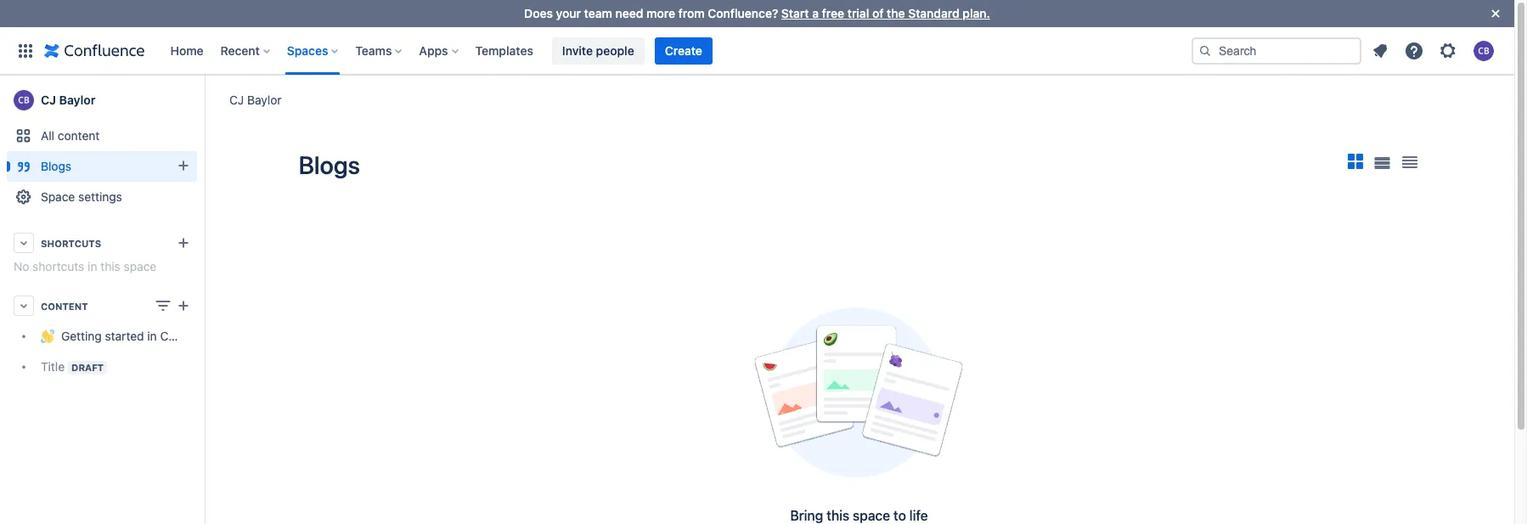 Task type: vqa. For each thing, say whether or not it's contained in the screenshot.
Help image to the bottom
no



Task type: locate. For each thing, give the bounding box(es) containing it.
create
[[665, 43, 702, 57]]

0 horizontal spatial cj
[[41, 93, 56, 107]]

home link
[[165, 37, 209, 64]]

space down shortcuts dropdown button
[[124, 259, 157, 274]]

0 horizontal spatial this
[[100, 259, 120, 274]]

of
[[872, 6, 884, 20]]

tree containing getting started in confluence
[[7, 321, 223, 382]]

cj baylor link up 'all content' "link"
[[7, 83, 197, 117]]

invite people
[[562, 43, 634, 57]]

help icon image
[[1404, 40, 1425, 61]]

blogs
[[299, 150, 360, 179], [41, 159, 71, 173]]

in for shortcuts
[[88, 259, 97, 274]]

baylor up content
[[59, 93, 95, 107]]

0 horizontal spatial blogs
[[41, 159, 71, 173]]

in
[[88, 259, 97, 274], [147, 329, 157, 344]]

settings icon image
[[1438, 40, 1459, 61]]

confluence image
[[44, 40, 145, 61], [44, 40, 145, 61]]

1 vertical spatial in
[[147, 329, 157, 344]]

content
[[58, 128, 100, 143]]

1 horizontal spatial in
[[147, 329, 157, 344]]

banner
[[0, 27, 1515, 75]]

close image
[[1486, 3, 1506, 24]]

does your team need more from confluence? start a free trial of the standard plan.
[[524, 6, 990, 20]]

0 horizontal spatial baylor
[[59, 93, 95, 107]]

1 horizontal spatial space
[[853, 508, 890, 523]]

from
[[678, 6, 705, 20]]

0 horizontal spatial cj baylor link
[[7, 83, 197, 117]]

cj baylor down recent popup button
[[229, 92, 282, 107]]

all
[[41, 128, 54, 143]]

list image
[[1374, 157, 1391, 169]]

team
[[584, 6, 612, 20]]

this
[[100, 259, 120, 274], [827, 508, 850, 523]]

in inside tree
[[147, 329, 157, 344]]

your
[[556, 6, 581, 20]]

started
[[105, 329, 144, 344]]

content button
[[7, 291, 197, 321]]

to
[[894, 508, 906, 523]]

1 horizontal spatial baylor
[[247, 92, 282, 107]]

0 vertical spatial in
[[88, 259, 97, 274]]

cj up 'all'
[[41, 93, 56, 107]]

need
[[615, 6, 643, 20]]

shortcuts
[[41, 237, 101, 248]]

cj baylor link down recent popup button
[[229, 91, 282, 108]]

tree
[[7, 321, 223, 382]]

start a free trial of the standard plan. link
[[781, 6, 990, 20]]

1 horizontal spatial cj baylor
[[229, 92, 282, 107]]

add shortcut image
[[173, 233, 194, 253]]

0 horizontal spatial in
[[88, 259, 97, 274]]

getting started in confluence link
[[7, 321, 223, 352]]

baylor
[[247, 92, 282, 107], [59, 93, 95, 107]]

cj baylor up all content
[[41, 93, 95, 107]]

trial
[[848, 6, 869, 20]]

templates link
[[470, 37, 538, 64]]

0 vertical spatial this
[[100, 259, 120, 274]]

title
[[41, 359, 65, 374]]

0 horizontal spatial space
[[124, 259, 157, 274]]

baylor down recent popup button
[[247, 92, 282, 107]]

start
[[781, 6, 809, 20]]

invite
[[562, 43, 593, 57]]

cj baylor link
[[7, 83, 197, 117], [229, 91, 282, 108]]

settings
[[78, 189, 122, 204]]

space left to
[[853, 508, 890, 523]]

invite people button
[[552, 37, 645, 64]]

this down shortcuts dropdown button
[[100, 259, 120, 274]]

create a blog image
[[173, 155, 194, 176]]

shortcuts button
[[7, 228, 197, 258]]

this right 'bring' on the right bottom of the page
[[827, 508, 850, 523]]

cj baylor
[[229, 92, 282, 107], [41, 93, 95, 107]]

1 vertical spatial this
[[827, 508, 850, 523]]

space
[[124, 259, 157, 274], [853, 508, 890, 523]]

cj right collapse sidebar icon
[[229, 92, 244, 107]]

tree inside space element
[[7, 321, 223, 382]]

1 vertical spatial space
[[853, 508, 890, 523]]

cj
[[229, 92, 244, 107], [41, 93, 56, 107]]

in down shortcuts dropdown button
[[88, 259, 97, 274]]

recent button
[[215, 37, 277, 64]]

spaces button
[[282, 37, 345, 64]]

0 horizontal spatial cj baylor
[[41, 93, 95, 107]]

search image
[[1199, 44, 1212, 57]]

in right started
[[147, 329, 157, 344]]

global element
[[10, 27, 1192, 74]]



Task type: describe. For each thing, give the bounding box(es) containing it.
people
[[596, 43, 634, 57]]

a
[[812, 6, 819, 20]]

1 horizontal spatial cj baylor link
[[229, 91, 282, 108]]

blogs link
[[7, 151, 197, 182]]

compact list image
[[1400, 152, 1420, 173]]

more
[[647, 6, 675, 20]]

draft
[[71, 362, 104, 373]]

1 horizontal spatial this
[[827, 508, 850, 523]]

recent
[[221, 43, 260, 57]]

collapse sidebar image
[[185, 83, 223, 117]]

bring this space to life
[[790, 508, 928, 523]]

cj inside space element
[[41, 93, 56, 107]]

home
[[170, 43, 204, 57]]

shortcuts
[[32, 259, 84, 274]]

templates
[[475, 43, 533, 57]]

Search field
[[1192, 37, 1362, 64]]

bring
[[790, 508, 823, 523]]

1 horizontal spatial blogs
[[299, 150, 360, 179]]

getting started in confluence
[[61, 329, 223, 344]]

banner containing home
[[0, 27, 1515, 75]]

create link
[[655, 37, 713, 64]]

cards image
[[1345, 151, 1366, 172]]

create a page image
[[173, 296, 194, 316]]

space element
[[0, 75, 223, 524]]

change view image
[[153, 296, 173, 316]]

this inside space element
[[100, 259, 120, 274]]

baylor inside space element
[[59, 93, 95, 107]]

spaces
[[287, 43, 328, 57]]

title draft
[[41, 359, 104, 374]]

plan.
[[963, 6, 990, 20]]

0 vertical spatial space
[[124, 259, 157, 274]]

in for started
[[147, 329, 157, 344]]

apps
[[419, 43, 448, 57]]

cj baylor inside space element
[[41, 93, 95, 107]]

life
[[910, 508, 928, 523]]

does
[[524, 6, 553, 20]]

confluence?
[[708, 6, 778, 20]]

no shortcuts in this space
[[14, 259, 157, 274]]

all content
[[41, 128, 100, 143]]

free
[[822, 6, 844, 20]]

teams button
[[350, 37, 409, 64]]

apps button
[[414, 37, 465, 64]]

your profile and preferences image
[[1474, 40, 1494, 61]]

standard
[[908, 6, 960, 20]]

space
[[41, 189, 75, 204]]

no
[[14, 259, 29, 274]]

content
[[41, 300, 88, 311]]

all content link
[[7, 121, 197, 151]]

1 horizontal spatial cj
[[229, 92, 244, 107]]

blogs inside space element
[[41, 159, 71, 173]]

getting
[[61, 329, 102, 344]]

confluence
[[160, 329, 223, 344]]

teams
[[355, 43, 392, 57]]

appswitcher icon image
[[15, 40, 36, 61]]

space settings link
[[7, 182, 197, 212]]

space settings
[[41, 189, 122, 204]]

the
[[887, 6, 905, 20]]



